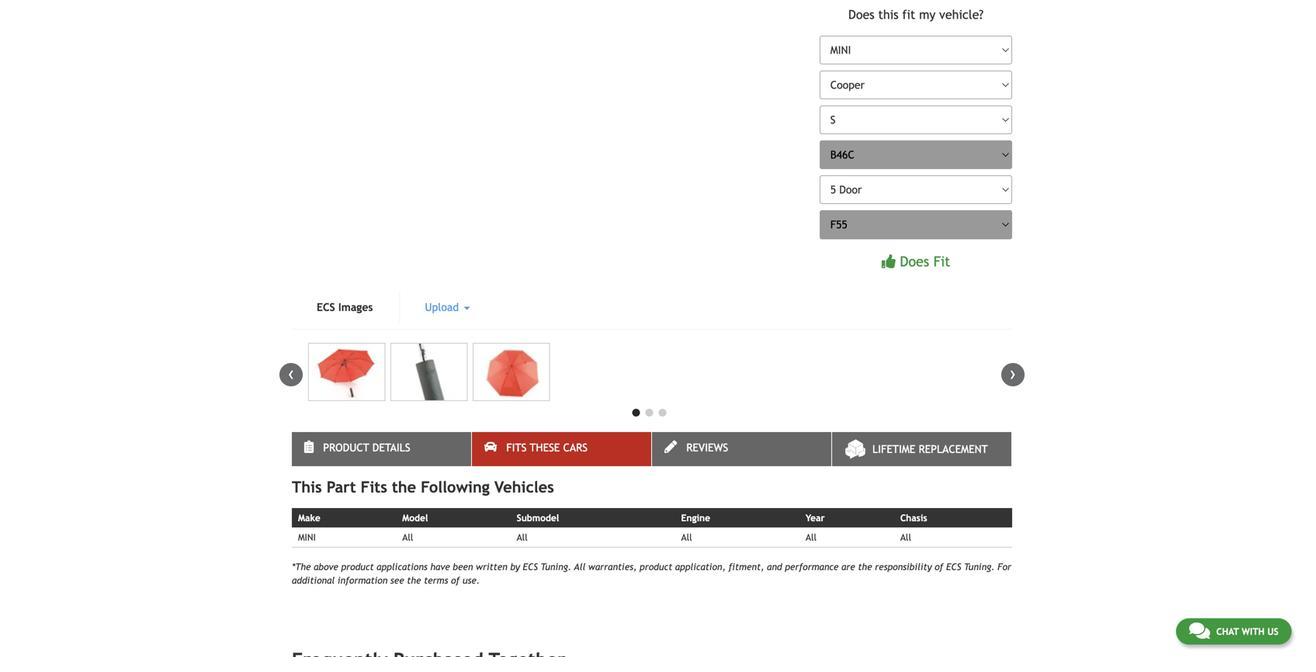Task type: vqa. For each thing, say whether or not it's contained in the screenshot.
the leftmost Es#3610193 - 80232460891 - Mini Umbrella Walking Stick Umbrella - Coral - Add More Mini Style To Travels - Genuine Mini - Mini image
yes



Task type: describe. For each thing, give the bounding box(es) containing it.
1 horizontal spatial ecs
[[523, 562, 538, 573]]

this
[[292, 478, 322, 497]]

lifetime replacement link
[[833, 433, 1012, 467]]

see
[[391, 575, 404, 586]]

0 horizontal spatial of
[[451, 575, 460, 586]]

responsibility
[[875, 562, 932, 573]]

2 horizontal spatial ecs
[[947, 562, 962, 573]]

terms
[[424, 575, 448, 586]]

use.
[[463, 575, 480, 586]]

performance
[[785, 562, 839, 573]]

chat with us link
[[1176, 619, 1292, 645]]

cars
[[563, 442, 588, 454]]

lifetime replacement
[[873, 443, 988, 456]]

been
[[453, 562, 473, 573]]

this
[[879, 7, 899, 22]]

have
[[431, 562, 450, 573]]

fits inside 'fits these cars' link
[[507, 442, 527, 454]]

vehicles
[[495, 478, 554, 497]]

applications
[[377, 562, 428, 573]]

*the
[[292, 562, 311, 573]]

0 horizontal spatial fits
[[361, 478, 387, 497]]

details
[[373, 442, 410, 454]]

‹
[[288, 363, 294, 384]]

application,
[[675, 562, 726, 573]]

these
[[530, 442, 560, 454]]

product details link
[[292, 433, 471, 467]]

replacement
[[919, 443, 988, 456]]

upload
[[425, 301, 462, 314]]

0 horizontal spatial ecs
[[317, 301, 335, 314]]

following
[[421, 478, 490, 497]]

and
[[767, 562, 783, 573]]

2 vertical spatial the
[[407, 575, 421, 586]]

2 product from the left
[[640, 562, 673, 573]]

1 vertical spatial the
[[858, 562, 873, 573]]

images
[[339, 301, 373, 314]]

‹ link
[[280, 363, 303, 387]]

all down 'chasis'
[[901, 532, 912, 543]]

1 product from the left
[[341, 562, 374, 573]]

1 horizontal spatial of
[[935, 562, 944, 573]]

all down 'submodel' at the left bottom
[[517, 532, 528, 543]]

reviews
[[687, 442, 729, 454]]

ecs images link
[[292, 292, 398, 323]]

does for does this fit my vehicle?
[[849, 7, 875, 22]]

written
[[476, 562, 508, 573]]

all down engine
[[682, 532, 692, 543]]

chasis
[[901, 513, 928, 524]]

fits these cars link
[[472, 433, 652, 467]]

fit
[[934, 253, 951, 270]]



Task type: locate. For each thing, give the bounding box(es) containing it.
mini
[[298, 532, 316, 543]]

by
[[510, 562, 520, 573]]

product
[[341, 562, 374, 573], [640, 562, 673, 573]]

with
[[1242, 627, 1265, 638]]

ecs right responsibility
[[947, 562, 962, 573]]

submodel
[[517, 513, 559, 524]]

1 horizontal spatial product
[[640, 562, 673, 573]]

product details
[[323, 442, 410, 454]]

0 horizontal spatial does
[[849, 7, 875, 22]]

fits left these
[[507, 442, 527, 454]]

are
[[842, 562, 856, 573]]

es#3610193 - 80232460891 - mini umbrella walking stick umbrella - coral - add more mini style to travels - genuine mini - mini image
[[308, 343, 385, 401], [391, 343, 468, 401], [473, 343, 550, 401]]

product
[[323, 442, 369, 454]]

the
[[392, 478, 416, 497], [858, 562, 873, 573], [407, 575, 421, 586]]

product right the warranties, at the bottom
[[640, 562, 673, 573]]

engine
[[682, 513, 711, 524]]

make
[[298, 513, 321, 524]]

0 horizontal spatial es#3610193 - 80232460891 - mini umbrella walking stick umbrella - coral - add more mini style to travels - genuine mini - mini image
[[308, 343, 385, 401]]

does fit
[[900, 253, 951, 270]]

product up information
[[341, 562, 374, 573]]

does
[[849, 7, 875, 22], [900, 253, 930, 270]]

does left this
[[849, 7, 875, 22]]

of down the been
[[451, 575, 460, 586]]

does for does fit
[[900, 253, 930, 270]]

information
[[338, 575, 388, 586]]

above
[[314, 562, 339, 573]]

year
[[806, 513, 825, 524]]

all down model
[[403, 532, 414, 543]]

ecs left images at the top left of the page
[[317, 301, 335, 314]]

vehicle?
[[940, 7, 984, 22]]

›
[[1010, 363, 1017, 384]]

all down year
[[806, 532, 817, 543]]

my
[[920, 7, 936, 22]]

fitment,
[[729, 562, 765, 573]]

of right responsibility
[[935, 562, 944, 573]]

part
[[327, 478, 356, 497]]

1 tuning. from the left
[[541, 562, 572, 573]]

all
[[403, 532, 414, 543], [517, 532, 528, 543], [682, 532, 692, 543], [806, 532, 817, 543], [901, 532, 912, 543], [574, 562, 586, 573]]

0 vertical spatial fits
[[507, 442, 527, 454]]

1 vertical spatial does
[[900, 253, 930, 270]]

the up model
[[392, 478, 416, 497]]

1 horizontal spatial tuning.
[[965, 562, 995, 573]]

of
[[935, 562, 944, 573], [451, 575, 460, 586]]

tuning. right 'by'
[[541, 562, 572, 573]]

additional
[[292, 575, 335, 586]]

all left the warranties, at the bottom
[[574, 562, 586, 573]]

lifetime
[[873, 443, 916, 456]]

comments image
[[1190, 622, 1211, 641]]

tuning.
[[541, 562, 572, 573], [965, 562, 995, 573]]

reviews link
[[652, 433, 832, 467]]

fit
[[903, 7, 916, 22]]

does this fit my vehicle?
[[849, 7, 984, 22]]

us
[[1268, 627, 1279, 638]]

1 es#3610193 - 80232460891 - mini umbrella walking stick umbrella - coral - add more mini style to travels - genuine mini - mini image from the left
[[308, 343, 385, 401]]

2 horizontal spatial es#3610193 - 80232460891 - mini umbrella walking stick umbrella - coral - add more mini style to travels - genuine mini - mini image
[[473, 343, 550, 401]]

0 vertical spatial of
[[935, 562, 944, 573]]

0 horizontal spatial product
[[341, 562, 374, 573]]

2 tuning. from the left
[[965, 562, 995, 573]]

the right are
[[858, 562, 873, 573]]

fits right part
[[361, 478, 387, 497]]

tuning. left 'for'
[[965, 562, 995, 573]]

for
[[998, 562, 1012, 573]]

0 vertical spatial does
[[849, 7, 875, 22]]

this part fits the following vehicles
[[292, 478, 554, 497]]

ecs right 'by'
[[523, 562, 538, 573]]

all inside "*the above product applications have been written by                 ecs tuning. all warranties, product application, fitment,                 and performance are the responsibility of ecs tuning.                 for additional information see the terms of use."
[[574, 562, 586, 573]]

3 es#3610193 - 80232460891 - mini umbrella walking stick umbrella - coral - add more mini style to travels - genuine mini - mini image from the left
[[473, 343, 550, 401]]

chat
[[1217, 627, 1240, 638]]

thumbs up image
[[882, 255, 896, 269]]

1 horizontal spatial es#3610193 - 80232460891 - mini umbrella walking stick umbrella - coral - add more mini style to travels - genuine mini - mini image
[[391, 343, 468, 401]]

chat with us
[[1217, 627, 1279, 638]]

ecs
[[317, 301, 335, 314], [523, 562, 538, 573], [947, 562, 962, 573]]

0 vertical spatial the
[[392, 478, 416, 497]]

warranties,
[[589, 562, 637, 573]]

1 horizontal spatial does
[[900, 253, 930, 270]]

0 horizontal spatial tuning.
[[541, 562, 572, 573]]

fits
[[507, 442, 527, 454], [361, 478, 387, 497]]

1 vertical spatial fits
[[361, 478, 387, 497]]

2 es#3610193 - 80232460891 - mini umbrella walking stick umbrella - coral - add more mini style to travels - genuine mini - mini image from the left
[[391, 343, 468, 401]]

the right 'see'
[[407, 575, 421, 586]]

*the above product applications have been written by                 ecs tuning. all warranties, product application, fitment,                 and performance are the responsibility of ecs tuning.                 for additional information see the terms of use.
[[292, 562, 1012, 586]]

1 horizontal spatial fits
[[507, 442, 527, 454]]

upload button
[[400, 292, 495, 323]]

does right thumbs up image
[[900, 253, 930, 270]]

ecs images
[[317, 301, 373, 314]]

model
[[403, 513, 428, 524]]

fits these cars
[[507, 442, 588, 454]]

› link
[[1002, 363, 1025, 387]]

1 vertical spatial of
[[451, 575, 460, 586]]



